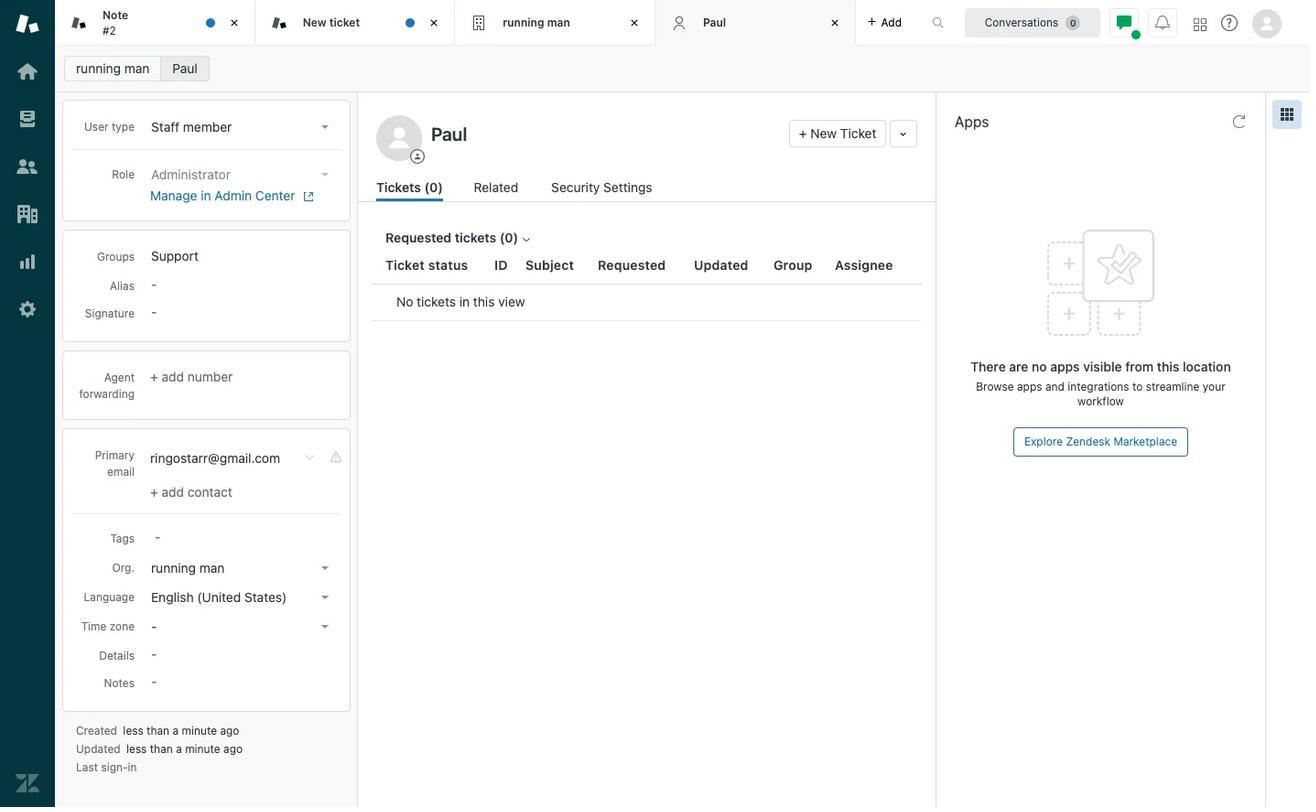 Task type: vqa. For each thing, say whether or not it's contained in the screenshot.
Zen link
no



Task type: locate. For each thing, give the bounding box(es) containing it.
3 arrow down image from the top
[[321, 596, 329, 600]]

0 vertical spatial add
[[881, 15, 902, 29]]

conversations
[[985, 15, 1058, 29]]

0 vertical spatial apps
[[1050, 359, 1080, 374]]

reporting image
[[16, 250, 39, 274]]

apps
[[1050, 359, 1080, 374], [1017, 380, 1042, 394]]

new ticket tab
[[255, 0, 455, 46]]

support
[[151, 248, 199, 264]]

+ new ticket
[[799, 125, 876, 141]]

man inside button
[[199, 560, 225, 576]]

0 vertical spatial arrow down image
[[321, 125, 329, 129]]

close image
[[225, 14, 243, 32], [425, 14, 443, 32], [625, 14, 643, 32]]

1 horizontal spatial ticket
[[840, 125, 876, 141]]

running for the 'running man' button
[[151, 560, 196, 576]]

arrow down image inside administrator button
[[321, 173, 329, 177]]

close image inside new ticket tab
[[425, 14, 443, 32]]

id
[[494, 257, 508, 273]]

1 horizontal spatial apps
[[1050, 359, 1080, 374]]

zone
[[110, 620, 135, 633]]

(0)
[[424, 179, 443, 195], [500, 230, 518, 245]]

paul up secondary element
[[703, 15, 726, 29]]

2 vertical spatial man
[[199, 560, 225, 576]]

add right close icon
[[881, 15, 902, 29]]

1 vertical spatial tickets
[[417, 294, 456, 309]]

this
[[473, 294, 495, 309], [1157, 359, 1179, 374]]

details
[[99, 649, 135, 663]]

0 vertical spatial minute
[[182, 724, 217, 738]]

1 vertical spatial in
[[459, 294, 470, 309]]

running man inside button
[[151, 560, 225, 576]]

2 vertical spatial arrow down image
[[321, 596, 329, 600]]

0 vertical spatial ticket
[[840, 125, 876, 141]]

1 vertical spatial requested
[[598, 257, 666, 273]]

ticket status
[[385, 257, 468, 273]]

updated left group
[[694, 257, 749, 273]]

1 close image from the left
[[225, 14, 243, 32]]

0 vertical spatial requested
[[385, 230, 451, 245]]

running
[[503, 15, 544, 29], [76, 60, 121, 76], [151, 560, 196, 576]]

1 horizontal spatial running
[[151, 560, 196, 576]]

0 vertical spatial tickets
[[455, 230, 496, 245]]

1 vertical spatial paul
[[172, 60, 198, 76]]

tab
[[55, 0, 255, 46]]

customers image
[[16, 155, 39, 179]]

running inside the 'running man' button
[[151, 560, 196, 576]]

1 horizontal spatial running man
[[151, 560, 225, 576]]

administrator button
[[146, 162, 336, 188]]

man inside secondary element
[[124, 60, 150, 76]]

grid
[[358, 247, 936, 807]]

related
[[474, 179, 518, 195]]

time
[[81, 620, 107, 633]]

running man for running man tab
[[503, 15, 570, 29]]

0 vertical spatial arrow down image
[[321, 173, 329, 177]]

1 horizontal spatial new
[[810, 125, 837, 141]]

0 horizontal spatial man
[[124, 60, 150, 76]]

running man for the 'running man' button
[[151, 560, 225, 576]]

updated
[[694, 257, 749, 273], [76, 742, 121, 756]]

2 vertical spatial add
[[162, 484, 184, 500]]

2 horizontal spatial running
[[503, 15, 544, 29]]

english (united states)
[[151, 589, 287, 605]]

add inside popup button
[[881, 15, 902, 29]]

+ new ticket button
[[789, 120, 886, 147]]

english (united states) button
[[146, 585, 336, 611]]

2 vertical spatial in
[[128, 761, 137, 774]]

0 horizontal spatial this
[[473, 294, 495, 309]]

3 close image from the left
[[625, 14, 643, 32]]

0 horizontal spatial in
[[128, 761, 137, 774]]

requested for requested tickets (0)
[[385, 230, 451, 245]]

created
[[76, 724, 117, 738]]

2 close image from the left
[[425, 14, 443, 32]]

arrow down image inside staff member button
[[321, 125, 329, 129]]

1 vertical spatial arrow down image
[[321, 567, 329, 570]]

arrow down image
[[321, 125, 329, 129], [321, 567, 329, 570], [321, 596, 329, 600]]

1 horizontal spatial paul
[[703, 15, 726, 29]]

0 horizontal spatial running man
[[76, 60, 150, 76]]

sign-
[[101, 761, 128, 774]]

this up streamline
[[1157, 359, 1179, 374]]

None text field
[[426, 120, 782, 147]]

2 horizontal spatial running man
[[503, 15, 570, 29]]

1 arrow down image from the top
[[321, 173, 329, 177]]

+ inside button
[[799, 125, 807, 141]]

this left view
[[473, 294, 495, 309]]

in inside created less than a minute ago updated less than a minute ago last sign-in
[[128, 761, 137, 774]]

0 vertical spatial running
[[503, 15, 544, 29]]

time zone
[[81, 620, 135, 633]]

running man inside tab
[[503, 15, 570, 29]]

requested up ticket status
[[385, 230, 451, 245]]

groups
[[97, 250, 135, 264]]

-
[[151, 619, 157, 634]]

1 horizontal spatial close image
[[425, 14, 443, 32]]

note
[[103, 8, 128, 22]]

apps up and
[[1050, 359, 1080, 374]]

1 vertical spatial running man
[[76, 60, 150, 76]]

in
[[201, 188, 211, 203], [459, 294, 470, 309], [128, 761, 137, 774]]

requested for requested
[[598, 257, 666, 273]]

1 horizontal spatial man
[[199, 560, 225, 576]]

0 horizontal spatial (0)
[[424, 179, 443, 195]]

0 vertical spatial man
[[547, 15, 570, 29]]

1 vertical spatial updated
[[76, 742, 121, 756]]

0 horizontal spatial close image
[[225, 14, 243, 32]]

2 vertical spatial running
[[151, 560, 196, 576]]

1 vertical spatial apps
[[1017, 380, 1042, 394]]

admin image
[[16, 298, 39, 321]]

0 vertical spatial (0)
[[424, 179, 443, 195]]

0 vertical spatial updated
[[694, 257, 749, 273]]

workflow
[[1078, 395, 1124, 408]]

in right last
[[128, 761, 137, 774]]

running man
[[503, 15, 570, 29], [76, 60, 150, 76], [151, 560, 225, 576]]

tab containing note
[[55, 0, 255, 46]]

add left contact
[[162, 484, 184, 500]]

0 horizontal spatial running
[[76, 60, 121, 76]]

1 vertical spatial (0)
[[500, 230, 518, 245]]

than
[[147, 724, 169, 738], [150, 742, 173, 756]]

tabs tab list
[[55, 0, 913, 46]]

2 horizontal spatial close image
[[625, 14, 643, 32]]

arrow down image inside the 'running man' button
[[321, 567, 329, 570]]

1 vertical spatial a
[[176, 742, 182, 756]]

add button
[[855, 0, 913, 45]]

1 vertical spatial this
[[1157, 359, 1179, 374]]

agent forwarding
[[79, 371, 135, 401]]

(0) up id
[[500, 230, 518, 245]]

2 arrow down image from the top
[[321, 625, 329, 629]]

your
[[1203, 380, 1226, 394]]

1 vertical spatial man
[[124, 60, 150, 76]]

secondary element
[[55, 50, 1309, 87]]

2 vertical spatial +
[[150, 484, 158, 500]]

less up sign-
[[126, 742, 147, 756]]

2 horizontal spatial in
[[459, 294, 470, 309]]

add
[[881, 15, 902, 29], [162, 369, 184, 384], [162, 484, 184, 500]]

1 arrow down image from the top
[[321, 125, 329, 129]]

staff
[[151, 119, 180, 135]]

tickets
[[455, 230, 496, 245], [417, 294, 456, 309]]

running inside running man link
[[76, 60, 121, 76]]

close image
[[825, 14, 844, 32]]

1 vertical spatial less
[[126, 742, 147, 756]]

tickets inside grid
[[417, 294, 456, 309]]

streamline
[[1146, 380, 1200, 394]]

+ for + add contact
[[150, 484, 158, 500]]

0 horizontal spatial paul
[[172, 60, 198, 76]]

updated down created
[[76, 742, 121, 756]]

staff member
[[151, 119, 232, 135]]

2 vertical spatial running man
[[151, 560, 225, 576]]

arrow down image inside english (united states) button
[[321, 596, 329, 600]]

zendesk products image
[[1194, 18, 1206, 31]]

requested
[[385, 230, 451, 245], [598, 257, 666, 273]]

get started image
[[16, 60, 39, 83]]

close image inside running man tab
[[625, 14, 643, 32]]

alias
[[110, 279, 135, 293]]

running man button
[[146, 556, 336, 581]]

tickets (0)
[[376, 179, 443, 195]]

1 vertical spatial minute
[[185, 742, 220, 756]]

ago
[[220, 724, 239, 738], [223, 742, 243, 756]]

1 vertical spatial add
[[162, 369, 184, 384]]

1 vertical spatial ticket
[[385, 257, 425, 273]]

arrow down image
[[321, 173, 329, 177], [321, 625, 329, 629]]

paul inside 'link'
[[172, 60, 198, 76]]

less
[[123, 724, 143, 738], [126, 742, 147, 756]]

tickets right no
[[417, 294, 456, 309]]

subject
[[525, 257, 574, 273]]

related link
[[474, 178, 520, 201]]

0 vertical spatial ago
[[220, 724, 239, 738]]

0 horizontal spatial new
[[303, 15, 326, 29]]

0 horizontal spatial requested
[[385, 230, 451, 245]]

admin
[[215, 188, 252, 203]]

0 vertical spatial +
[[799, 125, 807, 141]]

add for add number
[[162, 369, 184, 384]]

org.
[[112, 561, 135, 575]]

manage
[[150, 188, 197, 203]]

man inside tab
[[547, 15, 570, 29]]

running inside running man tab
[[503, 15, 544, 29]]

1 vertical spatial new
[[810, 125, 837, 141]]

in down administrator
[[201, 188, 211, 203]]

1 vertical spatial running
[[76, 60, 121, 76]]

apps down no
[[1017, 380, 1042, 394]]

language
[[84, 590, 135, 604]]

1 vertical spatial +
[[150, 369, 158, 384]]

0 vertical spatial running man
[[503, 15, 570, 29]]

1 horizontal spatial this
[[1157, 359, 1179, 374]]

tickets up id
[[455, 230, 496, 245]]

1 horizontal spatial updated
[[694, 257, 749, 273]]

paul inside tab
[[703, 15, 726, 29]]

2 horizontal spatial man
[[547, 15, 570, 29]]

in down status
[[459, 294, 470, 309]]

1 vertical spatial arrow down image
[[321, 625, 329, 629]]

0 vertical spatial in
[[201, 188, 211, 203]]

less right created
[[123, 724, 143, 738]]

0 vertical spatial new
[[303, 15, 326, 29]]

1 horizontal spatial requested
[[598, 257, 666, 273]]

notes
[[104, 676, 135, 690]]

arrow down image inside - button
[[321, 625, 329, 629]]

0 horizontal spatial apps
[[1017, 380, 1042, 394]]

requested down settings
[[598, 257, 666, 273]]

zendesk
[[1066, 435, 1110, 449]]

new
[[303, 15, 326, 29], [810, 125, 837, 141]]

a
[[173, 724, 179, 738], [176, 742, 182, 756]]

settings
[[603, 179, 652, 195]]

get help image
[[1221, 15, 1238, 31]]

paul up staff member
[[172, 60, 198, 76]]

apps image
[[1280, 107, 1294, 122]]

paul tab
[[655, 0, 855, 46]]

0 horizontal spatial ticket
[[385, 257, 425, 273]]

contact
[[187, 484, 232, 500]]

0 vertical spatial this
[[473, 294, 495, 309]]

add left number
[[162, 369, 184, 384]]

0 vertical spatial paul
[[703, 15, 726, 29]]

(0) right tickets
[[424, 179, 443, 195]]

conversations button
[[965, 8, 1100, 37]]

0 horizontal spatial updated
[[76, 742, 121, 756]]

2 arrow down image from the top
[[321, 567, 329, 570]]

+
[[799, 125, 807, 141], [150, 369, 158, 384], [150, 484, 158, 500]]

view
[[498, 294, 525, 309]]



Task type: describe. For each thing, give the bounding box(es) containing it.
(united
[[197, 589, 241, 605]]

administrator
[[151, 167, 231, 182]]

and
[[1045, 380, 1065, 394]]

browse
[[976, 380, 1014, 394]]

no
[[1032, 359, 1047, 374]]

man for running man tab
[[547, 15, 570, 29]]

ringostarr@gmail.com
[[150, 450, 280, 466]]

+ for + add number
[[150, 369, 158, 384]]

main element
[[0, 0, 55, 807]]

staff member button
[[146, 114, 336, 140]]

there are no apps visible from this location browse apps and integrations to streamline your workflow
[[971, 359, 1231, 408]]

location
[[1183, 359, 1231, 374]]

tickets for no
[[417, 294, 456, 309]]

security settings
[[551, 179, 652, 195]]

signature
[[85, 307, 135, 320]]

#2
[[103, 23, 116, 37]]

manage in admin center
[[150, 188, 295, 203]]

visible
[[1083, 359, 1122, 374]]

arrow down image for staff member
[[321, 125, 329, 129]]

1 horizontal spatial in
[[201, 188, 211, 203]]

english
[[151, 589, 194, 605]]

grid containing ticket status
[[358, 247, 936, 807]]

forwarding
[[79, 387, 135, 401]]

arrow down image for running man
[[321, 567, 329, 570]]

tags
[[110, 532, 135, 546]]

there
[[971, 359, 1006, 374]]

+ for + new ticket
[[799, 125, 807, 141]]

type
[[112, 120, 135, 134]]

user type
[[84, 120, 135, 134]]

arrow down image for administrator
[[321, 173, 329, 177]]

to
[[1132, 380, 1143, 394]]

states)
[[244, 589, 287, 605]]

updated inside created less than a minute ago updated less than a minute ago last sign-in
[[76, 742, 121, 756]]

created less than a minute ago updated less than a minute ago last sign-in
[[76, 724, 243, 774]]

0 vertical spatial a
[[173, 724, 179, 738]]

button displays agent's chat status as online. image
[[1117, 15, 1131, 30]]

new inside button
[[810, 125, 837, 141]]

email
[[107, 465, 135, 479]]

(0) inside tickets (0) link
[[424, 179, 443, 195]]

role
[[112, 168, 135, 181]]

views image
[[16, 107, 39, 131]]

no tickets in this view
[[396, 294, 525, 309]]

primary
[[95, 449, 135, 462]]

running man inside secondary element
[[76, 60, 150, 76]]

explore zendesk marketplace
[[1024, 435, 1177, 449]]

member
[[183, 119, 232, 135]]

tickets for requested
[[455, 230, 496, 245]]

last
[[76, 761, 98, 774]]

primary email
[[95, 449, 135, 479]]

running for running man tab
[[503, 15, 544, 29]]

man for the 'running man' button
[[199, 560, 225, 576]]

notifications image
[[1155, 15, 1170, 30]]

note #2
[[103, 8, 128, 37]]

security
[[551, 179, 600, 195]]

from
[[1125, 359, 1154, 374]]

explore
[[1024, 435, 1063, 449]]

1 vertical spatial ago
[[223, 742, 243, 756]]

are
[[1009, 359, 1028, 374]]

1 vertical spatial than
[[150, 742, 173, 756]]

zendesk image
[[16, 772, 39, 795]]

status
[[428, 257, 468, 273]]

explore zendesk marketplace button
[[1013, 427, 1188, 457]]

requested tickets (0)
[[385, 230, 518, 245]]

arrow down image for english (united states)
[[321, 596, 329, 600]]

1 horizontal spatial (0)
[[500, 230, 518, 245]]

ticket inside button
[[840, 125, 876, 141]]

+ add number
[[150, 369, 233, 384]]

user
[[84, 120, 109, 134]]

assignee
[[835, 257, 893, 273]]

running man link
[[64, 56, 161, 81]]

- field
[[147, 527, 336, 547]]

tickets (0) link
[[376, 178, 443, 201]]

this inside grid
[[473, 294, 495, 309]]

number
[[187, 369, 233, 384]]

add for add contact
[[162, 484, 184, 500]]

new inside tab
[[303, 15, 326, 29]]

zendesk support image
[[16, 12, 39, 36]]

apps
[[955, 114, 989, 130]]

- button
[[146, 614, 336, 640]]

0 vertical spatial than
[[147, 724, 169, 738]]

integrations
[[1068, 380, 1129, 394]]

new ticket
[[303, 15, 360, 29]]

organizations image
[[16, 202, 39, 226]]

arrow down image for -
[[321, 625, 329, 629]]

security settings link
[[551, 178, 658, 201]]

marketplace
[[1114, 435, 1177, 449]]

manage in admin center link
[[150, 188, 329, 204]]

group
[[774, 257, 813, 273]]

paul link
[[161, 56, 209, 81]]

ticket
[[329, 15, 360, 29]]

0 vertical spatial less
[[123, 724, 143, 738]]

this inside 'there are no apps visible from this location browse apps and integrations to streamline your workflow'
[[1157, 359, 1179, 374]]

tickets
[[376, 179, 421, 195]]

center
[[255, 188, 295, 203]]

running man tab
[[455, 0, 655, 46]]

+ add contact
[[150, 484, 232, 500]]

agent
[[104, 371, 135, 384]]



